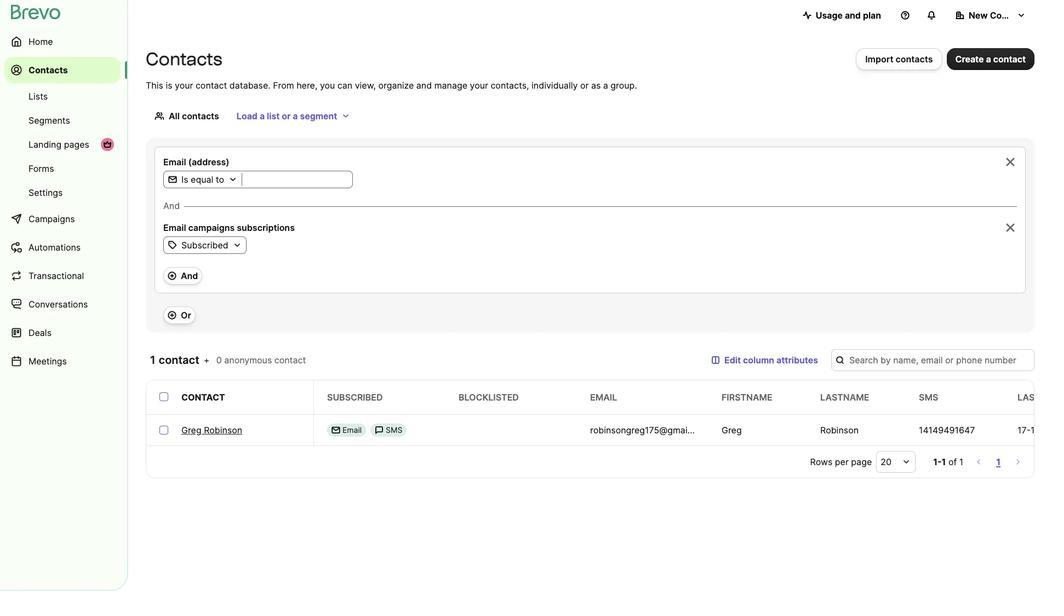 Task type: vqa. For each thing, say whether or not it's contained in the screenshot.
here.
no



Task type: locate. For each thing, give the bounding box(es) containing it.
2 greg from the left
[[722, 425, 742, 436]]

1 horizontal spatial or
[[580, 80, 589, 91]]

settings link
[[4, 182, 121, 204]]

or inside button
[[282, 111, 291, 122]]

and left plan
[[845, 10, 861, 21]]

edit column attributes button
[[702, 350, 827, 371]]

campaigns link
[[4, 206, 121, 232]]

meetings
[[28, 356, 67, 367]]

17-
[[1018, 425, 1031, 436]]

automations
[[28, 242, 81, 253]]

email for email campaigns subscriptions
[[163, 222, 186, 233]]

contacts up is
[[146, 49, 222, 70]]

is equal to
[[181, 174, 224, 185]]

contacts inside button
[[896, 54, 933, 65]]

1 vertical spatial sms
[[386, 426, 402, 435]]

create a contact
[[955, 54, 1026, 65]]

subscriptions
[[237, 222, 295, 233]]

contact right create
[[993, 54, 1026, 65]]

settings
[[28, 187, 63, 198]]

greg down contact
[[181, 425, 201, 436]]

0 vertical spatial 20
[[1042, 425, 1052, 436]]

or
[[580, 80, 589, 91], [282, 111, 291, 122]]

greg down firstname
[[722, 425, 742, 436]]

0 horizontal spatial robinson
[[204, 425, 242, 436]]

usage and plan button
[[794, 4, 890, 26]]

0 horizontal spatial greg
[[181, 425, 201, 436]]

1 horizontal spatial sms
[[919, 392, 938, 403]]

last ch
[[1018, 392, 1052, 403]]

automations link
[[4, 235, 121, 261]]

landing
[[28, 139, 61, 150]]

0 horizontal spatial or
[[282, 111, 291, 122]]

0 horizontal spatial your
[[175, 80, 193, 91]]

and button
[[163, 267, 202, 285]]

is equal to button
[[164, 173, 242, 186]]

1 horizontal spatial greg
[[722, 425, 742, 436]]

email right left___c25ys icon
[[342, 426, 362, 435]]

1 vertical spatial 20
[[881, 457, 891, 468]]

lastname
[[820, 392, 869, 403]]

0 vertical spatial email
[[163, 157, 186, 168]]

contact
[[993, 54, 1026, 65], [196, 80, 227, 91], [159, 354, 199, 367], [274, 355, 306, 366]]

contacts up 'lists'
[[28, 65, 68, 76]]

1-1 of 1
[[933, 457, 963, 468]]

greg robinson link
[[181, 424, 242, 437]]

contacts
[[896, 54, 933, 65], [182, 111, 219, 122]]

0 vertical spatial contacts
[[896, 54, 933, 65]]

load a list or a segment button
[[228, 105, 359, 127]]

contact inside 1 contact + 0 anonymous contact
[[274, 355, 306, 366]]

email for email (address)
[[163, 157, 186, 168]]

0 horizontal spatial contacts
[[28, 65, 68, 76]]

1 vertical spatial or
[[282, 111, 291, 122]]

usage and plan
[[816, 10, 881, 21]]

robinson up rows per page
[[820, 425, 859, 436]]

0 vertical spatial and
[[845, 10, 861, 21]]

and down the subscribed
[[181, 271, 198, 282]]

home
[[28, 36, 53, 47]]

1 horizontal spatial robinson
[[820, 425, 859, 436]]

subscribed
[[181, 240, 228, 251]]

1 vertical spatial email
[[163, 222, 186, 233]]

column
[[743, 355, 774, 366]]

all
[[169, 111, 180, 122]]

lists
[[28, 91, 48, 102]]

create
[[955, 54, 984, 65]]

contacts
[[146, 49, 222, 70], [28, 65, 68, 76]]

17-11-20
[[1018, 425, 1052, 436]]

greg
[[181, 425, 201, 436], [722, 425, 742, 436]]

a right create
[[986, 54, 991, 65]]

0 horizontal spatial contacts
[[182, 111, 219, 122]]

1 inside button
[[996, 457, 1001, 468]]

1 vertical spatial contacts
[[182, 111, 219, 122]]

1 greg from the left
[[181, 425, 201, 436]]

this is your contact database. from here, you can view, organize and manage your contacts, individually or as a group.
[[146, 80, 637, 91]]

and left manage
[[416, 80, 432, 91]]

1 horizontal spatial your
[[470, 80, 488, 91]]

or button
[[163, 307, 195, 324]]

0 vertical spatial sms
[[919, 392, 938, 403]]

1 horizontal spatial and
[[845, 10, 861, 21]]

view,
[[355, 80, 376, 91]]

20 right 17-
[[1042, 425, 1052, 436]]

robinsongreg175@gmail.com
[[590, 425, 710, 436]]

all contacts
[[169, 111, 219, 122]]

sms right left___c25ys image
[[386, 426, 402, 435]]

1 robinson from the left
[[204, 425, 242, 436]]

robinson down contact
[[204, 425, 242, 436]]

from
[[273, 80, 294, 91]]

2 your from the left
[[470, 80, 488, 91]]

1 horizontal spatial 20
[[1042, 425, 1052, 436]]

email up subscribed 'button'
[[163, 222, 186, 233]]

(address)
[[188, 157, 229, 168]]

your right is
[[175, 80, 193, 91]]

manage
[[434, 80, 467, 91]]

lists link
[[4, 85, 121, 107]]

or right list
[[282, 111, 291, 122]]

meetings link
[[4, 348, 121, 375]]

0 vertical spatial and
[[163, 201, 180, 212]]

or left as at the right
[[580, 80, 589, 91]]

attributes
[[776, 355, 818, 366]]

contacts,
[[491, 80, 529, 91]]

1
[[150, 354, 156, 367], [942, 457, 946, 468], [959, 457, 963, 468], [996, 457, 1001, 468]]

email up the is
[[163, 157, 186, 168]]

greg robinson
[[181, 425, 242, 436]]

home link
[[4, 28, 121, 55]]

0 vertical spatial or
[[580, 80, 589, 91]]

1 vertical spatial and
[[181, 271, 198, 282]]

to
[[216, 174, 224, 185]]

segments
[[28, 115, 70, 126]]

0 horizontal spatial 20
[[881, 457, 891, 468]]

or
[[181, 310, 191, 321]]

rows per page
[[810, 457, 872, 468]]

and
[[845, 10, 861, 21], [416, 80, 432, 91]]

1 horizontal spatial contacts
[[896, 54, 933, 65]]

20
[[1042, 425, 1052, 436], [881, 457, 891, 468]]

and down is equal to button
[[163, 201, 180, 212]]

2 vertical spatial email
[[342, 426, 362, 435]]

0 horizontal spatial and
[[416, 80, 432, 91]]

20 right page
[[881, 457, 891, 468]]

last
[[1018, 392, 1040, 403]]

1 horizontal spatial and
[[181, 271, 198, 282]]

your
[[175, 80, 193, 91], [470, 80, 488, 91]]

usage
[[816, 10, 843, 21]]

1-
[[933, 457, 942, 468]]

your right manage
[[470, 80, 488, 91]]

sms down search by name, email or phone number search field on the right
[[919, 392, 938, 403]]

robinson
[[204, 425, 242, 436], [820, 425, 859, 436]]

email
[[163, 157, 186, 168], [163, 222, 186, 233], [342, 426, 362, 435]]

campaigns
[[28, 214, 75, 225]]

page
[[851, 457, 872, 468]]

transactional link
[[4, 263, 121, 289]]

contacts right import
[[896, 54, 933, 65]]

contact right anonymous
[[274, 355, 306, 366]]

blocklisted
[[459, 392, 519, 403]]

conversations link
[[4, 291, 121, 318]]

contacts right "all"
[[182, 111, 219, 122]]

left___c25ys image
[[331, 426, 340, 435]]



Task type: describe. For each thing, give the bounding box(es) containing it.
create a contact button
[[947, 48, 1034, 70]]

load
[[237, 111, 257, 122]]

0 horizontal spatial sms
[[386, 426, 402, 435]]

edit
[[724, 355, 741, 366]]

import contacts
[[865, 54, 933, 65]]

11-
[[1031, 425, 1043, 436]]

contacts link
[[4, 57, 121, 83]]

contact
[[181, 392, 225, 403]]

email
[[590, 392, 617, 403]]

plan
[[863, 10, 881, 21]]

greg for greg robinson
[[181, 425, 201, 436]]

forms link
[[4, 158, 121, 180]]

email campaigns subscriptions
[[163, 222, 295, 233]]

1 horizontal spatial contacts
[[146, 49, 222, 70]]

is
[[166, 80, 172, 91]]

new company
[[969, 10, 1030, 21]]

a right as at the right
[[603, 80, 608, 91]]

of
[[948, 457, 957, 468]]

rows
[[810, 457, 832, 468]]

import
[[865, 54, 893, 65]]

0
[[216, 355, 222, 366]]

subscribed
[[327, 392, 383, 403]]

contact inside button
[[993, 54, 1026, 65]]

greg for greg
[[722, 425, 742, 436]]

robinson inside greg robinson link
[[204, 425, 242, 436]]

20 inside 20 popup button
[[881, 457, 891, 468]]

organize
[[378, 80, 414, 91]]

landing pages link
[[4, 134, 121, 156]]

forms
[[28, 163, 54, 174]]

here,
[[296, 80, 317, 91]]

and inside 'button'
[[181, 271, 198, 282]]

this
[[146, 80, 163, 91]]

deals link
[[4, 320, 121, 346]]

+
[[204, 355, 209, 366]]

edit column attributes
[[724, 355, 818, 366]]

contact up all contacts
[[196, 80, 227, 91]]

contacts for all contacts
[[182, 111, 219, 122]]

ch
[[1043, 392, 1052, 403]]

per
[[835, 457, 849, 468]]

left___c25ys image
[[375, 426, 384, 435]]

contact left + at the bottom left of page
[[159, 354, 199, 367]]

Search by name, email or phone number search field
[[831, 350, 1034, 371]]

a right list
[[293, 111, 298, 122]]

as
[[591, 80, 601, 91]]

conversations
[[28, 299, 88, 310]]

1 your from the left
[[175, 80, 193, 91]]

load a list or a segment
[[237, 111, 337, 122]]

pages
[[64, 139, 89, 150]]

import contacts button
[[856, 48, 942, 70]]

firstname
[[722, 392, 772, 403]]

2 robinson from the left
[[820, 425, 859, 436]]

can
[[337, 80, 352, 91]]

left___rvooi image
[[103, 140, 112, 149]]

segments link
[[4, 110, 121, 132]]

14149491647
[[919, 425, 975, 436]]

transactional
[[28, 271, 84, 282]]

company
[[990, 10, 1030, 21]]

you
[[320, 80, 335, 91]]

new
[[969, 10, 988, 21]]

new company button
[[947, 4, 1034, 26]]

a inside create a contact button
[[986, 54, 991, 65]]

and inside 'button'
[[845, 10, 861, 21]]

20 button
[[876, 451, 916, 473]]

campaigns
[[188, 222, 235, 233]]

1 contact + 0 anonymous contact
[[150, 354, 306, 367]]

individually
[[532, 80, 578, 91]]

landing pages
[[28, 139, 89, 150]]

email (address)
[[163, 157, 229, 168]]

deals
[[28, 328, 52, 339]]

1 button
[[994, 455, 1003, 470]]

segment
[[300, 111, 337, 122]]

a left list
[[260, 111, 265, 122]]

subscribed button
[[164, 239, 246, 252]]

database.
[[230, 80, 271, 91]]

is
[[181, 174, 188, 185]]

0 horizontal spatial and
[[163, 201, 180, 212]]

group.
[[611, 80, 637, 91]]

anonymous
[[224, 355, 272, 366]]

equal
[[191, 174, 213, 185]]

1 vertical spatial and
[[416, 80, 432, 91]]

contacts for import contacts
[[896, 54, 933, 65]]



